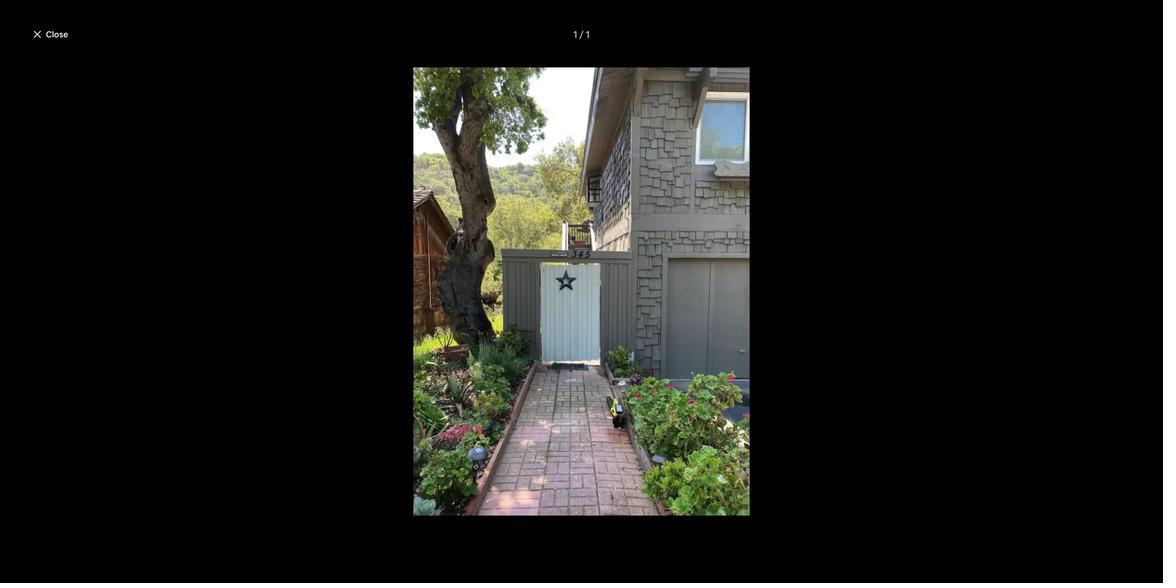 Task type: describe. For each thing, give the bounding box(es) containing it.
provided inside accessibility features region
[[298, 141, 338, 153]]

days.
[[736, 420, 759, 432]]

1 / 1
[[573, 28, 590, 40]]

0 vertical spatial $204
[[738, 83, 770, 100]]

night.
[[280, 194, 302, 205]]

1, wednesday, november 2023. past dates can't be selected. button
[[319, 523, 344, 549]]

the inside this info was provided by the host and reviewed by airbnb.
[[357, 61, 372, 74]]

than
[[723, 408, 744, 420]]

or
[[296, 183, 304, 194]]

2, saturday, december 2023. available. there is a 2 night minimum stay requirement. select as check-in date. button
[[599, 523, 625, 549]]

this inside accessibility features region
[[240, 141, 258, 153]]

accessibility features region
[[235, 116, 638, 374]]

this inside this info was provided by the host and reviewed by airbnb.
[[244, 61, 262, 74]]

was inside accessibility features region
[[279, 141, 296, 153]]

cleaning fee button
[[705, 276, 760, 288]]

1 vertical spatial fee
[[771, 298, 785, 310]]

4, saturday, november 2023. unavailable button
[[398, 523, 423, 549]]

cleaning
[[705, 276, 744, 288]]

9, saturday, december 2023. available. there is a 2 night minimum stay requirement. select as check-in date. button
[[599, 550, 625, 575]]

info inside accessibility features region
[[260, 141, 277, 153]]

cleaning fee
[[705, 276, 760, 288]]

fr
[[583, 506, 589, 516]]

1 sa from the left
[[407, 506, 415, 516]]

5
[[737, 254, 742, 267]]

su
[[449, 506, 458, 516]]

lit path to the guest entrance dialog
[[0, 0, 1163, 583]]

8, wednesday, november 2023. available. there is a 2 night minimum stay requirement. select as check-in date. button
[[318, 550, 344, 575]]

4, monday, december 2023. available. there is a 2 night minimum stay requirement. select as check-in date. button
[[467, 550, 492, 575]]

7, tuesday, november 2023. available. there is a 2 night minimum stay requirement. select as check-in date. button
[[291, 550, 318, 575]]

3, friday, november 2023. unavailable button
[[372, 523, 397, 549]]

at
[[270, 194, 278, 205]]

service
[[737, 298, 769, 310]]

your dates are $260 less than the avg. nightly rate of the last 60 days.
[[705, 396, 862, 432]]

mo
[[475, 506, 485, 516]]

this info was provided by the host and reviewed by airbnb. inside accessibility features region
[[240, 141, 500, 153]]

$256
[[705, 83, 735, 100]]

2023
[[547, 480, 569, 493]]

7, thursday, december 2023. available. there is a 2 night minimum stay requirement. select as check-in date. button
[[546, 550, 572, 575]]

11/6/2023 button
[[705, 114, 899, 147]]

the
[[244, 183, 259, 194]]

avg.
[[763, 408, 781, 420]]

december 2023
[[496, 480, 569, 493]]

$204 x 5 nights button
[[705, 254, 771, 267]]

dates
[[787, 396, 812, 408]]

9, thursday, november 2023. available. there is a 2 night minimum stay requirement. select as check-in date. button
[[344, 550, 371, 575]]

1, friday, december 2023. available. there is a 2 night minimum stay requirement. select as check-in date. button
[[573, 523, 598, 549]]

are
[[814, 396, 828, 408]]

to
[[366, 183, 375, 194]]

th
[[555, 506, 564, 516]]

info inside dialog
[[264, 61, 281, 74]]

before
[[729, 339, 760, 352]]

entrance
[[415, 183, 450, 194]]

60
[[723, 420, 734, 432]]

11/6/2023
[[712, 129, 750, 140]]

is
[[452, 183, 458, 194]]

host inside accessibility features region
[[370, 141, 391, 153]]

airbnb
[[705, 298, 735, 310]]

sidewalk
[[261, 183, 294, 194]]

guest
[[391, 183, 413, 194]]



Task type: vqa. For each thing, say whether or not it's contained in the screenshot.
Show map button on the bottom of page
no



Task type: locate. For each thing, give the bounding box(es) containing it.
0 horizontal spatial 1
[[573, 28, 577, 40]]

1 vertical spatial airbnb.
[[468, 141, 500, 153]]

this info was provided by the host and reviewed by airbnb. inside dialog
[[244, 61, 457, 86]]

this info was provided by the host and reviewed by airbnb.
[[244, 61, 457, 86], [240, 141, 500, 153]]

1 vertical spatial this
[[240, 141, 258, 153]]

1 horizontal spatial $204
[[738, 83, 770, 100]]

5, tuesday, december 2023. available. there is a 2 night minimum stay requirement. select as check-in date. button
[[493, 550, 519, 575]]

sa
[[407, 506, 415, 516], [609, 506, 617, 516]]

$260
[[830, 396, 853, 408]]

8, friday, december 2023. available. there is a 2 night minimum stay requirement. select as check-in date. button
[[573, 550, 598, 575]]

2 1 from the left
[[586, 28, 590, 40]]

fee right service
[[771, 298, 785, 310]]

of
[[835, 408, 845, 420]]

$256 $204
[[705, 83, 770, 100]]

6, wednesday, december 2023. available. there is a 2 night minimum stay requirement. select as check-in date. button
[[520, 550, 545, 575]]

0 vertical spatial info
[[264, 61, 281, 74]]

0 vertical spatial and
[[398, 61, 414, 74]]

0 horizontal spatial $204
[[705, 254, 727, 267]]

this
[[244, 61, 262, 74], [240, 141, 258, 153]]

1 horizontal spatial sa
[[609, 506, 617, 516]]

december
[[496, 480, 544, 493]]

your
[[765, 396, 785, 408]]

0 vertical spatial provided
[[302, 61, 342, 74]]

and
[[398, 61, 414, 74], [393, 141, 410, 153]]

0 vertical spatial host
[[375, 61, 396, 74]]

leads
[[344, 183, 364, 194]]

reviewed
[[417, 61, 457, 74], [412, 141, 453, 153]]

reviewed inside this info was provided by the host and reviewed by airbnb.
[[417, 61, 457, 74]]

1 vertical spatial was
[[279, 141, 296, 153]]

0 horizontal spatial sa
[[407, 506, 415, 516]]

1 horizontal spatial airbnb.
[[468, 141, 500, 153]]

provided inside this info was provided by the host and reviewed by airbnb.
[[302, 61, 342, 74]]

and inside this info was provided by the host and reviewed by airbnb.
[[398, 61, 414, 74]]

2, thursday, november 2023, today. unavailable button
[[345, 523, 370, 549]]

$204 right $256
[[738, 83, 770, 100]]

1
[[573, 28, 577, 40], [586, 28, 590, 40]]

lower price.
[[705, 396, 760, 408]]

1 vertical spatial provided
[[298, 141, 338, 153]]

10, friday, november 2023. available. there is a 2 night minimum stay requirement. select as check-in date. button
[[371, 550, 398, 575]]

sa up 4, saturday, november 2023. unavailable button
[[407, 506, 415, 516]]

last
[[705, 420, 720, 432]]

and inside accessibility features region
[[393, 141, 410, 153]]

host inside this info was provided by the host and reviewed by airbnb.
[[375, 61, 396, 74]]

0 horizontal spatial fee
[[746, 276, 760, 288]]

/
[[580, 28, 584, 40]]

1 right /
[[586, 28, 590, 40]]

1 vertical spatial reviewed
[[412, 141, 453, 153]]

host
[[375, 61, 396, 74], [370, 141, 391, 153]]

1 vertical spatial host
[[370, 141, 391, 153]]

lit path to the guest entrance, verified image image
[[58, 68, 1105, 516], [58, 68, 1105, 516], [472, 146, 919, 444], [472, 146, 919, 444], [240, 167, 432, 295], [240, 167, 432, 295]]

that
[[326, 183, 342, 194]]

0 horizontal spatial airbnb.
[[257, 73, 289, 86]]

was
[[283, 61, 300, 74], [279, 141, 296, 153]]

total before taxes
[[705, 339, 787, 352]]

$204 x 5 nights
[[705, 254, 771, 267]]

0 vertical spatial reviewed
[[417, 61, 457, 74]]

less
[[705, 408, 721, 420]]

3, sunday, december 2023. available. there is a 2 night minimum stay requirement. select as check-in date. button
[[440, 550, 466, 575]]

$204
[[738, 83, 770, 100], [705, 254, 727, 267]]

fee up service
[[746, 276, 760, 288]]

0 vertical spatial was
[[283, 61, 300, 74]]

the inside accessibility features region
[[353, 141, 368, 153]]

airbnb. inside accessibility features region
[[468, 141, 500, 153]]

2 sa from the left
[[609, 506, 617, 516]]

sa up 2, saturday, december 2023. available. there is a 2 night minimum stay requirement. select as check-in date. 'button'
[[609, 506, 617, 516]]

0 vertical spatial this
[[244, 61, 262, 74]]

path
[[306, 183, 324, 194]]

reviewed inside accessibility features region
[[412, 141, 453, 153]]

fee
[[746, 276, 760, 288], [771, 298, 785, 310]]

nightly
[[783, 408, 813, 420]]

the
[[357, 61, 372, 74], [353, 141, 368, 153], [376, 183, 390, 194], [746, 408, 761, 420], [847, 408, 862, 420]]

rate
[[815, 408, 833, 420]]

1 horizontal spatial 1
[[586, 28, 590, 40]]

5, sunday, november 2023. unavailable button
[[239, 550, 264, 575]]

taxes
[[762, 339, 787, 352]]

1 vertical spatial this info was provided by the host and reviewed by airbnb.
[[240, 141, 500, 153]]

was inside this info was provided by the host and reviewed by airbnb.
[[283, 61, 300, 74]]

nights
[[744, 254, 771, 267]]

1 horizontal spatial fee
[[771, 298, 785, 310]]

calendar application
[[225, 467, 1038, 583]]

we
[[528, 506, 539, 516]]

airbnb service fee button
[[705, 298, 785, 310]]

airbnb service fee
[[705, 298, 785, 310]]

1 vertical spatial info
[[260, 141, 277, 153]]

1 vertical spatial $204
[[705, 254, 727, 267]]

0 vertical spatial this info was provided by the host and reviewed by airbnb.
[[244, 61, 457, 86]]

1 left /
[[573, 28, 577, 40]]

x
[[729, 254, 734, 267]]

well
[[244, 194, 259, 205]]

lit
[[261, 194, 268, 205]]

$204 left x on the right top
[[705, 254, 727, 267]]

the sidewalk or path that leads to the guest entrance is well lit at night.
[[244, 183, 458, 205]]

lower
[[705, 396, 733, 408]]

total
[[705, 339, 727, 352]]

tu
[[502, 506, 511, 516]]

this info was provided by the host and reviewed by airbnb. dialog
[[0, 0, 1163, 583]]

1 1 from the left
[[573, 28, 577, 40]]

info
[[264, 61, 281, 74], [260, 141, 277, 153]]

airbnb. inside this info was provided by the host and reviewed by airbnb.
[[257, 73, 289, 86]]

0 vertical spatial airbnb.
[[257, 73, 289, 86]]

1 vertical spatial and
[[393, 141, 410, 153]]

provided
[[302, 61, 342, 74], [298, 141, 338, 153]]

0 vertical spatial fee
[[746, 276, 760, 288]]

the inside the sidewalk or path that leads to the guest entrance is well lit at night.
[[376, 183, 390, 194]]

by
[[344, 61, 355, 74], [244, 73, 255, 86], [340, 141, 351, 153], [455, 141, 466, 153]]

price.
[[735, 396, 760, 408]]

airbnb.
[[257, 73, 289, 86], [468, 141, 500, 153]]



